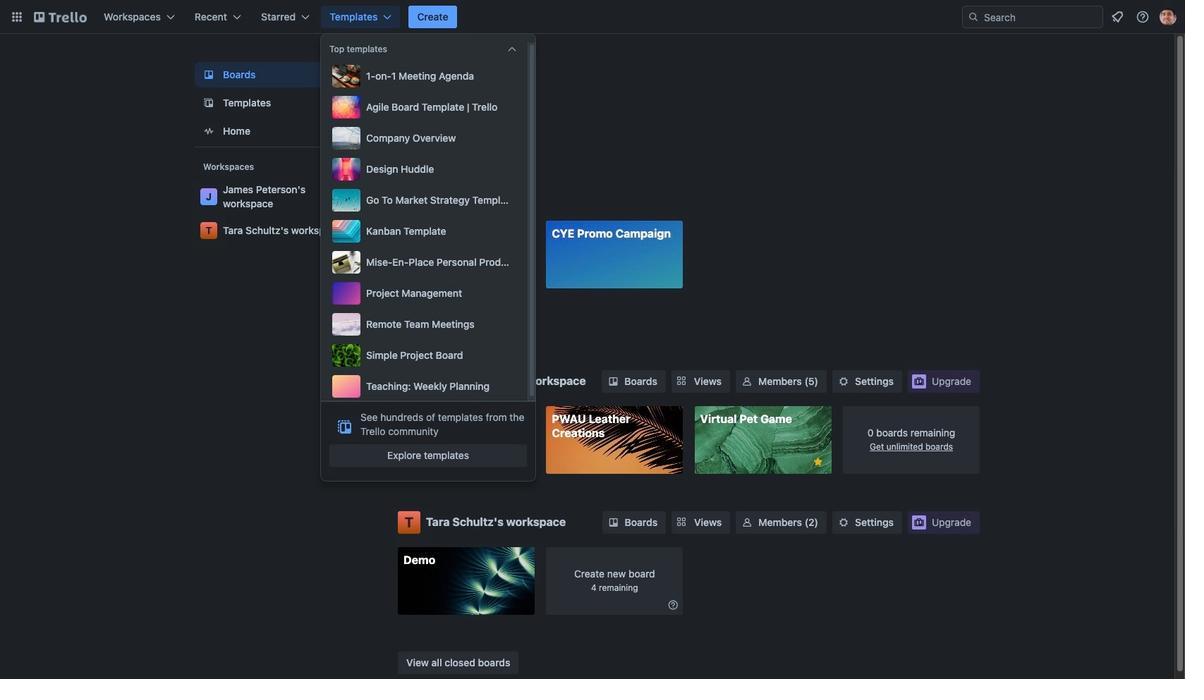 Task type: locate. For each thing, give the bounding box(es) containing it.
template board image
[[200, 95, 217, 111]]

sm image
[[837, 375, 851, 389], [837, 515, 851, 530]]

0 vertical spatial sm image
[[837, 375, 851, 389]]

home image
[[200, 123, 217, 140]]

search image
[[968, 11, 979, 23]]

board image
[[200, 66, 217, 83]]

2 sm image from the top
[[837, 515, 851, 530]]

menu
[[330, 62, 519, 401]]

0 notifications image
[[1109, 8, 1126, 25]]

1 vertical spatial sm image
[[837, 515, 851, 530]]

sm image
[[606, 375, 621, 389], [740, 375, 754, 389], [607, 515, 621, 530], [740, 515, 754, 530], [666, 598, 680, 612]]



Task type: describe. For each thing, give the bounding box(es) containing it.
open information menu image
[[1136, 10, 1150, 24]]

james peterson (jamespeterson93) image
[[1160, 8, 1177, 25]]

Search field
[[962, 6, 1104, 28]]

1 sm image from the top
[[837, 375, 851, 389]]

back to home image
[[34, 6, 87, 28]]

primary element
[[0, 0, 1185, 34]]

collapse image
[[507, 44, 518, 55]]



Task type: vqa. For each thing, say whether or not it's contained in the screenshot.
Primary element
yes



